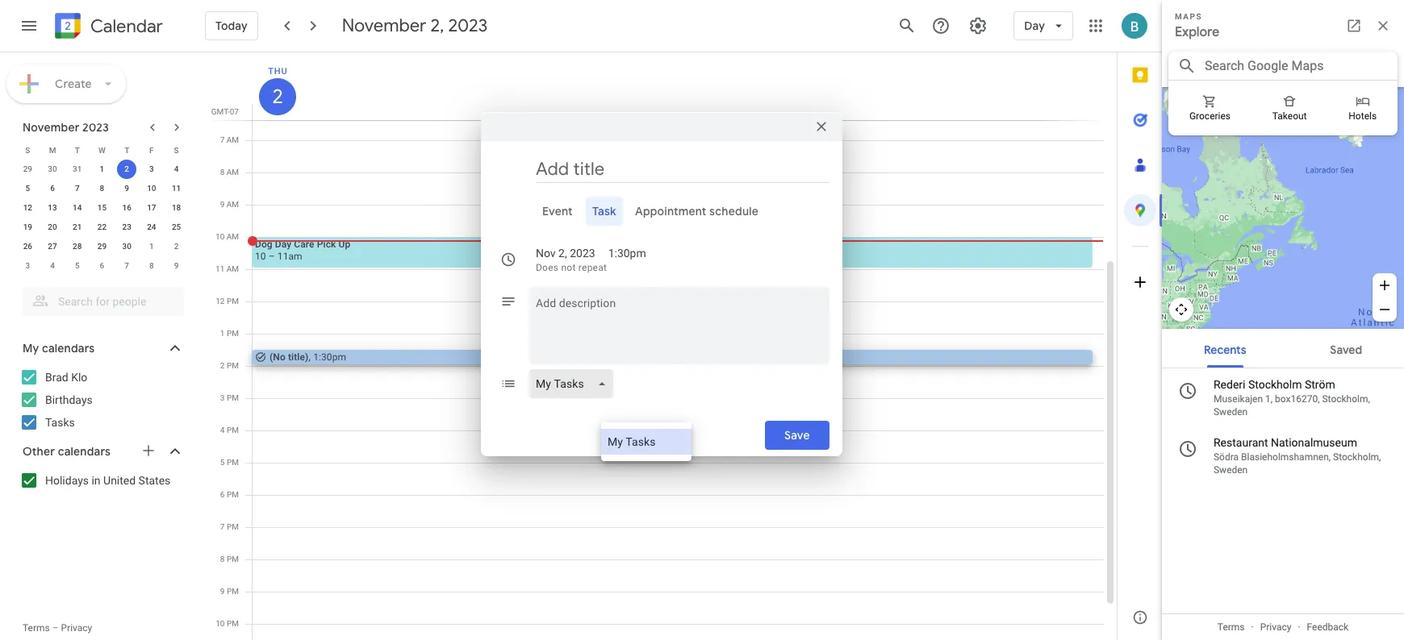 Task type: vqa. For each thing, say whether or not it's contained in the screenshot.
add
no



Task type: locate. For each thing, give the bounding box(es) containing it.
1 vertical spatial 12
[[216, 297, 225, 306]]

1 vertical spatial 1
[[149, 242, 154, 251]]

1 vertical spatial 29
[[97, 242, 107, 251]]

row
[[15, 140, 189, 160], [15, 160, 189, 179], [15, 179, 189, 199], [15, 199, 189, 218], [15, 218, 189, 237], [15, 237, 189, 257], [15, 257, 189, 276]]

0 horizontal spatial 2,
[[431, 15, 444, 37]]

0 horizontal spatial 2023
[[82, 120, 109, 135]]

2 cell
[[114, 160, 139, 179]]

tab list containing event
[[494, 197, 830, 226]]

10 up 17
[[147, 184, 156, 193]]

appointment schedule button
[[629, 197, 765, 226]]

2 horizontal spatial 2023
[[570, 247, 595, 259]]

12
[[23, 203, 32, 212], [216, 297, 225, 306]]

2 vertical spatial 5
[[220, 458, 225, 467]]

4 pm from the top
[[227, 394, 239, 403]]

6 for 6 pm
[[220, 491, 225, 500]]

0 vertical spatial 12
[[23, 203, 32, 212]]

11 pm from the top
[[227, 620, 239, 629]]

2 horizontal spatial 6
[[220, 491, 225, 500]]

row containing 3
[[15, 257, 189, 276]]

5 down the 28 element
[[75, 261, 80, 270]]

calendars
[[42, 341, 95, 356], [58, 445, 111, 459]]

07
[[230, 107, 239, 116]]

2 horizontal spatial 3
[[220, 394, 225, 403]]

1:30pm down task
[[608, 247, 646, 259]]

1 vertical spatial 2,
[[559, 247, 567, 259]]

0 vertical spatial 4
[[174, 165, 179, 174]]

5 pm from the top
[[227, 426, 239, 435]]

0 horizontal spatial 1:30pm
[[313, 352, 346, 363]]

12 inside 2 grid
[[216, 297, 225, 306]]

10 element
[[142, 179, 161, 199]]

5 down 4 pm
[[220, 458, 225, 467]]

1 horizontal spatial 2023
[[448, 15, 488, 37]]

0 vertical spatial 1:30pm
[[608, 247, 646, 259]]

3 inside 2 grid
[[220, 394, 225, 403]]

9 pm from the top
[[227, 555, 239, 564]]

calendars inside my calendars dropdown button
[[42, 341, 95, 356]]

s up october 29 element
[[25, 146, 30, 155]]

11 up 18
[[172, 184, 181, 193]]

0 horizontal spatial 3
[[25, 261, 30, 270]]

5 row from the top
[[15, 218, 189, 237]]

6 pm from the top
[[227, 458, 239, 467]]

3 down f
[[149, 165, 154, 174]]

am down 07
[[227, 136, 239, 144]]

not
[[561, 262, 576, 273]]

26
[[23, 242, 32, 251]]

27
[[48, 242, 57, 251]]

1 horizontal spatial 12
[[216, 297, 225, 306]]

1 vertical spatial day
[[275, 239, 292, 250]]

18 element
[[167, 199, 186, 218]]

4 up 11 element
[[174, 165, 179, 174]]

tab list
[[1118, 52, 1163, 596], [494, 197, 830, 226]]

2 for 2 pm
[[220, 362, 225, 370]]

4 row from the top
[[15, 199, 189, 218]]

1 vertical spatial 5
[[75, 261, 80, 270]]

1 down '24' element at the top left of the page
[[149, 242, 154, 251]]

1
[[100, 165, 104, 174], [149, 242, 154, 251], [220, 329, 225, 338]]

7 down gmt-
[[220, 136, 225, 144]]

7 row from the top
[[15, 257, 189, 276]]

12 for 12
[[23, 203, 32, 212]]

am
[[227, 136, 239, 144], [227, 168, 239, 177], [227, 200, 239, 209], [227, 232, 239, 241], [227, 265, 239, 274]]

day up 11am
[[275, 239, 292, 250]]

0 vertical spatial calendars
[[42, 341, 95, 356]]

10 for 10
[[147, 184, 156, 193]]

does
[[536, 262, 559, 273]]

30 down the m
[[48, 165, 57, 174]]

1 row from the top
[[15, 140, 189, 160]]

7 inside december 7 "element"
[[125, 261, 129, 270]]

8 up 9 am
[[220, 168, 225, 177]]

calendar heading
[[87, 15, 163, 38]]

title)
[[288, 352, 309, 363]]

gmt-07
[[211, 107, 239, 116]]

9
[[125, 184, 129, 193], [220, 200, 225, 209], [174, 261, 179, 270], [220, 588, 225, 596]]

11 for 11
[[172, 184, 181, 193]]

0 vertical spatial 1
[[100, 165, 104, 174]]

2 vertical spatial 2023
[[570, 247, 595, 259]]

2023
[[448, 15, 488, 37], [82, 120, 109, 135], [570, 247, 595, 259]]

calendars up in
[[58, 445, 111, 459]]

2 grid
[[207, 52, 1117, 641]]

11 am
[[216, 265, 239, 274]]

in
[[92, 475, 101, 487]]

9 up 10 am at the top
[[220, 200, 225, 209]]

0 horizontal spatial 6
[[50, 184, 55, 193]]

2 t from the left
[[124, 146, 129, 155]]

calendar
[[90, 15, 163, 38]]

2 row from the top
[[15, 160, 189, 179]]

october 29 element
[[18, 160, 37, 179]]

gmt-
[[211, 107, 230, 116]]

11 down 10 am at the top
[[216, 265, 225, 274]]

0 horizontal spatial 5
[[25, 184, 30, 193]]

1 horizontal spatial 5
[[75, 261, 80, 270]]

0 horizontal spatial 4
[[50, 261, 55, 270]]

None search field
[[0, 281, 200, 316]]

6 row from the top
[[15, 237, 189, 257]]

pm for 6 pm
[[227, 491, 239, 500]]

3
[[149, 165, 154, 174], [25, 261, 30, 270], [220, 394, 225, 403]]

10 inside november 2023 grid
[[147, 184, 156, 193]]

2 vertical spatial 3
[[220, 394, 225, 403]]

november
[[342, 15, 426, 37], [23, 120, 80, 135]]

am for 8 am
[[227, 168, 239, 177]]

8 pm from the top
[[227, 523, 239, 532]]

1 down w
[[100, 165, 104, 174]]

2 vertical spatial 1
[[220, 329, 225, 338]]

3 am from the top
[[227, 200, 239, 209]]

day
[[1024, 19, 1045, 33], [275, 239, 292, 250]]

12 down 11 am
[[216, 297, 225, 306]]

thursday, november 2, today element
[[259, 78, 296, 115]]

4 inside 2 grid
[[220, 426, 225, 435]]

6
[[50, 184, 55, 193], [100, 261, 104, 270], [220, 491, 225, 500]]

2 for 2, today "element"
[[125, 165, 129, 174]]

december 9 element
[[167, 257, 186, 276]]

7 pm from the top
[[227, 491, 239, 500]]

8 down december 1 element
[[149, 261, 154, 270]]

t up 2 cell
[[124, 146, 129, 155]]

pm down 9 pm
[[227, 620, 239, 629]]

11 inside 11 element
[[172, 184, 181, 193]]

10 pm from the top
[[227, 588, 239, 596]]

1 for december 1 element
[[149, 242, 154, 251]]

pm up 2 pm
[[227, 329, 239, 338]]

terms – privacy
[[23, 623, 92, 634]]

29 element
[[92, 237, 112, 257]]

2
[[271, 84, 282, 110], [125, 165, 129, 174], [174, 242, 179, 251], [220, 362, 225, 370]]

pm up 7 pm
[[227, 491, 239, 500]]

4 down 3 pm
[[220, 426, 225, 435]]

pm up 1 pm
[[227, 297, 239, 306]]

3 pm from the top
[[227, 362, 239, 370]]

9 down 2, today "element"
[[125, 184, 129, 193]]

6 pm
[[220, 491, 239, 500]]

3 down 2 pm
[[220, 394, 225, 403]]

pm down 1 pm
[[227, 362, 239, 370]]

29
[[23, 165, 32, 174], [97, 242, 107, 251]]

1 vertical spatial 30
[[122, 242, 131, 251]]

16 element
[[117, 199, 137, 218]]

28 element
[[68, 237, 87, 257]]

row containing s
[[15, 140, 189, 160]]

1 am from the top
[[227, 136, 239, 144]]

1 horizontal spatial 3
[[149, 165, 154, 174]]

6 for december 6 element
[[100, 261, 104, 270]]

appointment
[[635, 204, 707, 218]]

1 vertical spatial 11
[[216, 265, 225, 274]]

pm down 7 pm
[[227, 555, 239, 564]]

2 vertical spatial 6
[[220, 491, 225, 500]]

1 vertical spatial 3
[[25, 261, 30, 270]]

2 vertical spatial 4
[[220, 426, 225, 435]]

am left dog
[[227, 232, 239, 241]]

4 pm
[[220, 426, 239, 435]]

Add title text field
[[536, 157, 830, 181]]

6 down 29 element
[[100, 261, 104, 270]]

3 for 3 pm
[[220, 394, 225, 403]]

– down dog
[[269, 251, 275, 262]]

terms link
[[23, 623, 50, 634]]

am for 10 am
[[227, 232, 239, 241]]

1 vertical spatial –
[[52, 623, 59, 634]]

3 for december 3 element
[[25, 261, 30, 270]]

december 2 element
[[167, 237, 186, 257]]

0 vertical spatial day
[[1024, 19, 1045, 33]]

am up 9 am
[[227, 168, 239, 177]]

s right f
[[174, 146, 179, 155]]

event button
[[536, 197, 579, 226]]

29 left october 30 element on the top left
[[23, 165, 32, 174]]

0 horizontal spatial 1
[[100, 165, 104, 174]]

2 horizontal spatial 5
[[220, 458, 225, 467]]

0 horizontal spatial 12
[[23, 203, 32, 212]]

day right settings menu image
[[1024, 19, 1045, 33]]

0 vertical spatial 2,
[[431, 15, 444, 37]]

1 vertical spatial 6
[[100, 261, 104, 270]]

1 horizontal spatial 1
[[149, 242, 154, 251]]

10
[[147, 184, 156, 193], [216, 232, 225, 241], [255, 251, 266, 262], [216, 620, 225, 629]]

20 element
[[43, 218, 62, 237]]

0 vertical spatial –
[[269, 251, 275, 262]]

0 horizontal spatial november
[[23, 120, 80, 135]]

9 for 9 am
[[220, 200, 225, 209]]

2 horizontal spatial 4
[[220, 426, 225, 435]]

privacy
[[61, 623, 92, 634]]

pm for 8 pm
[[227, 555, 239, 564]]

pm
[[227, 297, 239, 306], [227, 329, 239, 338], [227, 362, 239, 370], [227, 394, 239, 403], [227, 426, 239, 435], [227, 458, 239, 467], [227, 491, 239, 500], [227, 523, 239, 532], [227, 555, 239, 564], [227, 588, 239, 596], [227, 620, 239, 629]]

1 horizontal spatial tab list
[[1118, 52, 1163, 596]]

4 for 4 pm
[[220, 426, 225, 435]]

30 for 30 element
[[122, 242, 131, 251]]

10 down dog
[[255, 251, 266, 262]]

pm down 8 pm
[[227, 588, 239, 596]]

side panel section
[[1117, 52, 1163, 641]]

1:30pm inside 2 grid
[[313, 352, 346, 363]]

calendars inside other calendars dropdown button
[[58, 445, 111, 459]]

9 for 9 pm
[[220, 588, 225, 596]]

dog day care pick up 10 – 11am
[[255, 239, 350, 262]]

7 for 7 am
[[220, 136, 225, 144]]

1 vertical spatial 2023
[[82, 120, 109, 135]]

6 inside 2 grid
[[220, 491, 225, 500]]

1 vertical spatial 4
[[50, 261, 55, 270]]

up
[[339, 239, 350, 250]]

2 inside the "thu 2"
[[271, 84, 282, 110]]

calendars up brad klo
[[42, 341, 95, 356]]

13 element
[[43, 199, 62, 218]]

6 up 7 pm
[[220, 491, 225, 500]]

0 vertical spatial 5
[[25, 184, 30, 193]]

calendars for other calendars
[[58, 445, 111, 459]]

5 for december 5 element at the top
[[75, 261, 80, 270]]

add other calendars image
[[140, 443, 157, 459]]

december 7 element
[[117, 257, 137, 276]]

0 horizontal spatial day
[[275, 239, 292, 250]]

30 down "23" element
[[122, 242, 131, 251]]

1 down 12 pm on the left top of page
[[220, 329, 225, 338]]

task button
[[586, 197, 623, 226]]

0 vertical spatial 30
[[48, 165, 57, 174]]

5 for 5 pm
[[220, 458, 225, 467]]

1 horizontal spatial day
[[1024, 19, 1045, 33]]

my tasks option
[[601, 429, 692, 455]]

0 vertical spatial november
[[342, 15, 426, 37]]

task list list box
[[601, 423, 692, 462]]

1 horizontal spatial 6
[[100, 261, 104, 270]]

14
[[73, 203, 82, 212]]

m
[[49, 146, 56, 155]]

10 pm
[[216, 620, 239, 629]]

0 vertical spatial 11
[[172, 184, 181, 193]]

pm for 12 pm
[[227, 297, 239, 306]]

repeat
[[578, 262, 607, 273]]

3 down 26 element
[[25, 261, 30, 270]]

1 horizontal spatial t
[[124, 146, 129, 155]]

am down 8 am
[[227, 200, 239, 209]]

0 horizontal spatial 30
[[48, 165, 57, 174]]

3 pm
[[220, 394, 239, 403]]

7 pm
[[220, 523, 239, 532]]

4 am from the top
[[227, 232, 239, 241]]

– right terms 'link'
[[52, 623, 59, 634]]

8
[[220, 168, 225, 177], [100, 184, 104, 193], [149, 261, 154, 270], [220, 555, 225, 564]]

dog
[[255, 239, 273, 250]]

13
[[48, 203, 57, 212]]

pm up 4 pm
[[227, 394, 239, 403]]

t
[[75, 146, 80, 155], [124, 146, 129, 155]]

25 element
[[167, 218, 186, 237]]

pm down 4 pm
[[227, 458, 239, 467]]

11 element
[[167, 179, 186, 199]]

my calendars
[[23, 341, 95, 356]]

0 horizontal spatial s
[[25, 146, 30, 155]]

1 horizontal spatial november
[[342, 15, 426, 37]]

brad
[[45, 371, 68, 384]]

1 horizontal spatial 11
[[216, 265, 225, 274]]

3 row from the top
[[15, 179, 189, 199]]

11 inside 2 grid
[[216, 265, 225, 274]]

privacy link
[[61, 623, 92, 634]]

1 horizontal spatial 30
[[122, 242, 131, 251]]

other calendars
[[23, 445, 111, 459]]

29 down 22 element
[[97, 242, 107, 251]]

5 am from the top
[[227, 265, 239, 274]]

8 for 8 am
[[220, 168, 225, 177]]

4 for december 4 element
[[50, 261, 55, 270]]

5 down october 29 element
[[25, 184, 30, 193]]

schedule
[[710, 204, 759, 218]]

0 vertical spatial 2023
[[448, 15, 488, 37]]

1 horizontal spatial 2,
[[559, 247, 567, 259]]

2023 for november 2, 2023
[[448, 15, 488, 37]]

2 am from the top
[[227, 168, 239, 177]]

10 up 11 am
[[216, 232, 225, 241]]

my calendars button
[[3, 336, 200, 362]]

1 horizontal spatial s
[[174, 146, 179, 155]]

12 inside november 2023 grid
[[23, 203, 32, 212]]

None field
[[529, 369, 620, 398]]

november 2023 grid
[[15, 140, 189, 276]]

–
[[269, 251, 275, 262], [52, 623, 59, 634]]

1 horizontal spatial –
[[269, 251, 275, 262]]

row group
[[15, 160, 189, 276]]

2 pm from the top
[[227, 329, 239, 338]]

2 inside "element"
[[125, 165, 129, 174]]

7 down 30 element
[[125, 261, 129, 270]]

0 horizontal spatial 29
[[23, 165, 32, 174]]

my
[[23, 341, 39, 356]]

pm for 3 pm
[[227, 394, 239, 403]]

– inside dog day care pick up 10 – 11am
[[269, 251, 275, 262]]

30
[[48, 165, 57, 174], [122, 242, 131, 251]]

5
[[25, 184, 30, 193], [75, 261, 80, 270], [220, 458, 225, 467]]

2, for november
[[431, 15, 444, 37]]

1 vertical spatial 1:30pm
[[313, 352, 346, 363]]

1:30pm right , on the left bottom of page
[[313, 352, 346, 363]]

8 down 7 pm
[[220, 555, 225, 564]]

8 inside december 8 element
[[149, 261, 154, 270]]

2 horizontal spatial 1
[[220, 329, 225, 338]]

pm up 8 pm
[[227, 523, 239, 532]]

25
[[172, 223, 181, 232]]

pm down 3 pm
[[227, 426, 239, 435]]

10 down 9 pm
[[216, 620, 225, 629]]

0 horizontal spatial t
[[75, 146, 80, 155]]

0 vertical spatial 29
[[23, 165, 32, 174]]

1 vertical spatial november
[[23, 120, 80, 135]]

1 pm from the top
[[227, 297, 239, 306]]

s
[[25, 146, 30, 155], [174, 146, 179, 155]]

settings menu image
[[969, 16, 988, 36]]

0 horizontal spatial tab list
[[494, 197, 830, 226]]

am up 12 pm on the left top of page
[[227, 265, 239, 274]]

nov 2, 2023
[[536, 247, 595, 259]]

1 vertical spatial calendars
[[58, 445, 111, 459]]

1 inside 2 grid
[[220, 329, 225, 338]]

8 pm
[[220, 555, 239, 564]]

5 inside 2 grid
[[220, 458, 225, 467]]

t up 31 at the top of page
[[75, 146, 80, 155]]

9 up 10 pm
[[220, 588, 225, 596]]

tab list inside side panel section
[[1118, 52, 1163, 596]]

2023 for nov 2, 2023
[[570, 247, 595, 259]]

(no
[[270, 352, 286, 363]]

birthdays
[[45, 394, 93, 407]]

4 down 27 element
[[50, 261, 55, 270]]

6 down october 30 element on the top left
[[50, 184, 55, 193]]

11
[[172, 184, 181, 193], [216, 265, 225, 274]]

0 horizontal spatial 11
[[172, 184, 181, 193]]

brad klo
[[45, 371, 87, 384]]

1 horizontal spatial 29
[[97, 242, 107, 251]]

9 down december 2 element
[[174, 261, 179, 270]]

12 up the 19
[[23, 203, 32, 212]]

7 up 8 pm
[[220, 523, 225, 532]]

my calendars list
[[3, 365, 200, 436]]



Task type: describe. For each thing, give the bounding box(es) containing it.
row containing 12
[[15, 199, 189, 218]]

2 pm
[[220, 362, 239, 370]]

23 element
[[117, 218, 137, 237]]

pm for 5 pm
[[227, 458, 239, 467]]

2 s from the left
[[174, 146, 179, 155]]

0 vertical spatial 3
[[149, 165, 154, 174]]

appointment schedule
[[635, 204, 759, 218]]

other
[[23, 445, 55, 459]]

12 pm
[[216, 297, 239, 306]]

10 am
[[216, 232, 239, 241]]

24
[[147, 223, 156, 232]]

main drawer image
[[19, 16, 39, 36]]

Search for people text field
[[32, 287, 174, 316]]

nov
[[536, 247, 556, 259]]

am for 7 am
[[227, 136, 239, 144]]

8 for december 8 element
[[149, 261, 154, 270]]

row group containing 29
[[15, 160, 189, 276]]

f
[[149, 146, 154, 155]]

klo
[[71, 371, 87, 384]]

today
[[215, 19, 248, 33]]

7 down october 31 'element'
[[75, 184, 80, 193]]

event
[[542, 204, 573, 218]]

december 1 element
[[142, 237, 161, 257]]

create button
[[6, 65, 126, 103]]

,
[[309, 352, 311, 363]]

does not repeat
[[536, 262, 607, 273]]

row containing 29
[[15, 160, 189, 179]]

pick
[[317, 239, 336, 250]]

row containing 26
[[15, 237, 189, 257]]

24 element
[[142, 218, 161, 237]]

calendars for my calendars
[[42, 341, 95, 356]]

12 for 12 pm
[[216, 297, 225, 306]]

7 for december 7 "element"
[[125, 261, 129, 270]]

calendar element
[[52, 10, 163, 45]]

task
[[592, 204, 616, 218]]

today button
[[205, 6, 258, 45]]

pm for 10 pm
[[227, 620, 239, 629]]

18
[[172, 203, 181, 212]]

0 vertical spatial 6
[[50, 184, 55, 193]]

28
[[73, 242, 82, 251]]

11am
[[277, 251, 302, 262]]

pm for 1 pm
[[227, 329, 239, 338]]

holidays in united states
[[45, 475, 171, 487]]

17 element
[[142, 199, 161, 218]]

holidays
[[45, 475, 89, 487]]

7 am
[[220, 136, 239, 144]]

30 for october 30 element on the top left
[[48, 165, 57, 174]]

care
[[294, 239, 314, 250]]

10 for 10 pm
[[216, 620, 225, 629]]

row containing 5
[[15, 179, 189, 199]]

pm for 4 pm
[[227, 426, 239, 435]]

10 inside dog day care pick up 10 – 11am
[[255, 251, 266, 262]]

pm for 2 pm
[[227, 362, 239, 370]]

states
[[138, 475, 171, 487]]

november 2, 2023
[[342, 15, 488, 37]]

26 element
[[18, 237, 37, 257]]

terms
[[23, 623, 50, 634]]

1 for 1 pm
[[220, 329, 225, 338]]

14 element
[[68, 199, 87, 218]]

0 horizontal spatial –
[[52, 623, 59, 634]]

november for november 2023
[[23, 120, 80, 135]]

21
[[73, 223, 82, 232]]

19
[[23, 223, 32, 232]]

1 t from the left
[[75, 146, 80, 155]]

november for november 2, 2023
[[342, 15, 426, 37]]

23
[[122, 223, 131, 232]]

21 element
[[68, 218, 87, 237]]

22
[[97, 223, 107, 232]]

15 element
[[92, 199, 112, 218]]

5 pm
[[220, 458, 239, 467]]

day button
[[1014, 6, 1073, 45]]

29 for 29 element
[[97, 242, 107, 251]]

pm for 7 pm
[[227, 523, 239, 532]]

thu
[[268, 66, 288, 77]]

2 for december 2 element
[[174, 242, 179, 251]]

w
[[98, 146, 106, 155]]

Add description text field
[[529, 293, 830, 351]]

22 element
[[92, 218, 112, 237]]

october 31 element
[[68, 160, 87, 179]]

support image
[[932, 16, 951, 36]]

december 4 element
[[43, 257, 62, 276]]

pm for 9 pm
[[227, 588, 239, 596]]

9 pm
[[220, 588, 239, 596]]

other calendars button
[[3, 439, 200, 465]]

1 horizontal spatial 4
[[174, 165, 179, 174]]

7 for 7 pm
[[220, 523, 225, 532]]

(no title) , 1:30pm
[[270, 352, 346, 363]]

december 6 element
[[92, 257, 112, 276]]

row containing 19
[[15, 218, 189, 237]]

december 8 element
[[142, 257, 161, 276]]

am for 11 am
[[227, 265, 239, 274]]

31
[[73, 165, 82, 174]]

1 horizontal spatial 1:30pm
[[608, 247, 646, 259]]

1 pm
[[220, 329, 239, 338]]

9 am
[[220, 200, 239, 209]]

27 element
[[43, 237, 62, 257]]

16
[[122, 203, 131, 212]]

2 column header
[[252, 52, 1104, 120]]

united
[[103, 475, 136, 487]]

20
[[48, 223, 57, 232]]

8 am
[[220, 168, 239, 177]]

tasks
[[45, 416, 75, 429]]

8 for 8 pm
[[220, 555, 225, 564]]

2, today element
[[117, 160, 137, 179]]

12 element
[[18, 199, 37, 218]]

19 element
[[18, 218, 37, 237]]

december 3 element
[[18, 257, 37, 276]]

create
[[55, 77, 92, 91]]

9 for december 9 element
[[174, 261, 179, 270]]

17
[[147, 203, 156, 212]]

10 for 10 am
[[216, 232, 225, 241]]

december 5 element
[[68, 257, 87, 276]]

day inside dog day care pick up 10 – 11am
[[275, 239, 292, 250]]

thu 2
[[268, 66, 288, 110]]

2, for nov
[[559, 247, 567, 259]]

october 30 element
[[43, 160, 62, 179]]

1 s from the left
[[25, 146, 30, 155]]

day inside popup button
[[1024, 19, 1045, 33]]

11 for 11 am
[[216, 265, 225, 274]]

30 element
[[117, 237, 137, 257]]

29 for october 29 element
[[23, 165, 32, 174]]

8 up the 15
[[100, 184, 104, 193]]

am for 9 am
[[227, 200, 239, 209]]

15
[[97, 203, 107, 212]]

november 2023
[[23, 120, 109, 135]]



